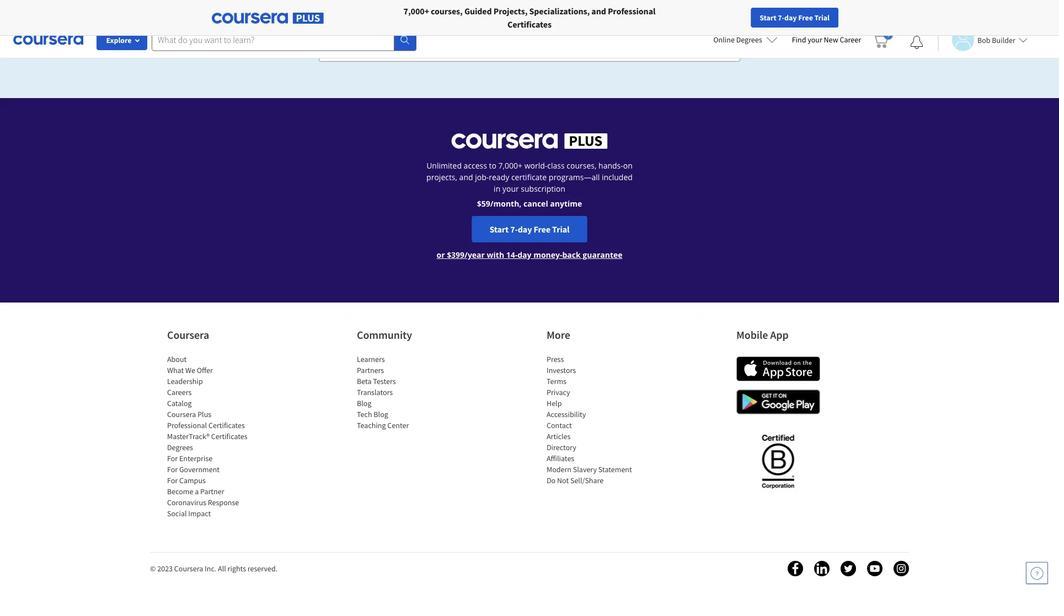Task type: describe. For each thing, give the bounding box(es) containing it.
about what we offer leadership careers catalog coursera plus professional certificates mastertrack® certificates degrees for enterprise for government for campus become a partner coronavirus response social impact
[[167, 355, 248, 519]]

in
[[494, 184, 501, 194]]

unlimited access to 7,000+ world-class courses, hands-on projects, and job-ready certificate programs—all included in your subscription
[[427, 161, 633, 194]]

beta
[[357, 377, 372, 387]]

your inside "link"
[[808, 35, 823, 45]]

0 vertical spatial coursera
[[167, 329, 209, 342]]

for down degrees link
[[167, 454, 178, 464]]

coronavirus
[[167, 498, 206, 508]]

partners link
[[357, 366, 384, 376]]

testers
[[373, 377, 396, 387]]

rights
[[228, 564, 246, 574]]

coursera plus image for unlimited
[[452, 134, 608, 149]]

professional inside 'about what we offer leadership careers catalog coursera plus professional certificates mastertrack® certificates degrees for enterprise for government for campus become a partner coronavirus response social impact'
[[167, 421, 207, 431]]

©
[[150, 564, 156, 574]]

projects,
[[427, 172, 457, 183]]

online degrees
[[714, 35, 762, 45]]

a
[[195, 487, 199, 497]]

1 vertical spatial 7-
[[511, 224, 518, 235]]

What do you want to learn? text field
[[152, 29, 395, 51]]

careers
[[167, 388, 192, 398]]

0 horizontal spatial start 7-day free trial button
[[472, 216, 587, 243]]

coursera youtube image
[[867, 562, 883, 577]]

2023
[[157, 564, 173, 574]]

1 vertical spatial trial
[[552, 224, 570, 235]]

find
[[792, 35, 806, 45]]

sell/share
[[571, 476, 604, 486]]

cancel
[[524, 199, 548, 209]]

and inside unlimited access to 7,000+ world-class courses, hands-on projects, and job-ready certificate programs—all included in your subscription
[[459, 172, 473, 183]]

hands-
[[599, 161, 623, 171]]

0 vertical spatial blog
[[357, 399, 372, 409]]

blog link
[[357, 399, 372, 409]]

partners
[[357, 366, 384, 376]]

new
[[824, 35, 839, 45]]

banner navigation
[[9, 0, 310, 22]]

learners link
[[357, 355, 385, 365]]

list for more
[[547, 354, 641, 487]]

help center image
[[1031, 567, 1044, 580]]

for inside banner navigation
[[238, 6, 250, 17]]

coursera plus link
[[167, 410, 211, 420]]

job-
[[475, 172, 489, 183]]

find your new career
[[792, 35, 861, 45]]

online degrees button
[[705, 28, 787, 52]]

degrees inside the online degrees popup button
[[736, 35, 762, 45]]

© 2023 coursera inc. all rights reserved.
[[150, 564, 278, 574]]

social impact link
[[167, 509, 211, 519]]

articles
[[547, 432, 571, 442]]

1 vertical spatial day
[[518, 224, 532, 235]]

mastertrack®
[[167, 432, 210, 442]]

1 vertical spatial start
[[490, 224, 509, 235]]

0 vertical spatial day
[[785, 13, 797, 23]]

professional certificates link
[[167, 421, 245, 431]]

back
[[563, 250, 581, 260]]

leadership
[[167, 377, 203, 387]]

accessibility
[[547, 410, 586, 420]]

professional inside 7,000+ courses, guided projects, specializations, and professional certificates
[[608, 6, 656, 17]]

mobile
[[737, 329, 768, 342]]

coursera linkedin image
[[814, 562, 830, 577]]

offer
[[197, 366, 213, 376]]

/month,
[[490, 199, 522, 209]]

ready
[[489, 172, 509, 183]]

7,000+ courses, guided projects, specializations, and professional certificates
[[404, 6, 656, 30]]

for governments
[[238, 6, 302, 17]]

free for start 7-day free trial button to the left
[[534, 224, 551, 235]]

investors link
[[547, 366, 576, 376]]

specializations,
[[529, 6, 590, 17]]

contact
[[547, 421, 572, 431]]

catalog
[[167, 399, 192, 409]]

beta testers link
[[357, 377, 396, 387]]

modern
[[547, 465, 572, 475]]

what
[[167, 366, 184, 376]]

coursera image
[[13, 31, 83, 49]]

investors
[[547, 366, 576, 376]]

for campus link
[[167, 476, 206, 486]]

learners
[[357, 355, 385, 365]]

on
[[623, 161, 633, 171]]

press
[[547, 355, 564, 365]]

7,000+ inside 7,000+ courses, guided projects, specializations, and professional certificates
[[404, 6, 429, 17]]

find your new career link
[[787, 33, 867, 47]]

certificates inside 7,000+ courses, guided projects, specializations, and professional certificates
[[508, 19, 552, 30]]

terms
[[547, 377, 567, 387]]

governments
[[252, 6, 302, 17]]

privacy
[[547, 388, 570, 398]]

courses, inside 7,000+ courses, guided projects, specializations, and professional certificates
[[431, 6, 463, 17]]

translators
[[357, 388, 393, 398]]

accessibility link
[[547, 410, 586, 420]]

1 horizontal spatial blog
[[374, 410, 388, 420]]

about
[[167, 355, 187, 365]]

help link
[[547, 399, 562, 409]]

guided
[[465, 6, 492, 17]]

1 vertical spatial certificates
[[209, 421, 245, 431]]

help
[[547, 399, 562, 409]]

government
[[179, 465, 220, 475]]

2 vertical spatial day
[[518, 250, 532, 260]]

$399
[[447, 250, 465, 260]]



Task type: locate. For each thing, give the bounding box(es) containing it.
free for top start 7-day free trial button
[[799, 13, 813, 23]]

0 horizontal spatial courses,
[[431, 6, 463, 17]]

0 vertical spatial free
[[799, 13, 813, 23]]

coursera plus image up the world-
[[452, 134, 608, 149]]

14-
[[506, 250, 518, 260]]

1 horizontal spatial 7,000+
[[499, 161, 523, 171]]

programs—all
[[549, 172, 600, 183]]

list containing press
[[547, 354, 641, 487]]

0 horizontal spatial trial
[[552, 224, 570, 235]]

day up find
[[785, 13, 797, 23]]

start 7-day free trial button up or $399 /year with 14-day money-back guarantee
[[472, 216, 587, 243]]

articles link
[[547, 432, 571, 442]]

1 horizontal spatial start
[[760, 13, 777, 23]]

0 horizontal spatial start 7-day free trial
[[490, 224, 570, 235]]

free up money-
[[534, 224, 551, 235]]

response
[[208, 498, 239, 508]]

mastertrack® certificates link
[[167, 432, 248, 442]]

world-
[[525, 161, 548, 171]]

your right in
[[503, 184, 519, 194]]

coursera facebook image
[[788, 562, 803, 577]]

your right find
[[808, 35, 823, 45]]

projects,
[[494, 6, 528, 17]]

start
[[760, 13, 777, 23], [490, 224, 509, 235]]

explore button
[[97, 30, 147, 50]]

1 horizontal spatial start 7-day free trial button
[[751, 8, 839, 28]]

impact
[[188, 509, 211, 519]]

career
[[840, 35, 861, 45]]

become
[[167, 487, 193, 497]]

coursera plus image
[[212, 13, 324, 24], [452, 134, 608, 149]]

mobile app
[[737, 329, 789, 342]]

for left governments
[[238, 6, 250, 17]]

more
[[547, 329, 570, 342]]

1 horizontal spatial free
[[799, 13, 813, 23]]

courses, up programs—all
[[567, 161, 597, 171]]

slavery
[[573, 465, 597, 475]]

0 vertical spatial degrees
[[736, 35, 762, 45]]

degrees inside 'about what we offer leadership careers catalog coursera plus professional certificates mastertrack® certificates degrees for enterprise for government for campus become a partner coronavirus response social impact'
[[167, 443, 193, 453]]

0 horizontal spatial start
[[490, 224, 509, 235]]

courses, inside unlimited access to 7,000+ world-class courses, hands-on projects, and job-ready certificate programs—all included in your subscription
[[567, 161, 597, 171]]

1 vertical spatial 7,000+
[[499, 161, 523, 171]]

7,000+ inside unlimited access to 7,000+ world-class courses, hands-on projects, and job-ready certificate programs—all included in your subscription
[[499, 161, 523, 171]]

teaching center link
[[357, 421, 409, 431]]

0 vertical spatial 7-
[[778, 13, 785, 23]]

for enterprise link
[[167, 454, 213, 464]]

list containing about
[[167, 354, 261, 520]]

for up the become
[[167, 476, 178, 486]]

None search field
[[152, 29, 417, 51]]

0 vertical spatial 7,000+
[[404, 6, 429, 17]]

1 horizontal spatial courses,
[[567, 161, 597, 171]]

1 vertical spatial professional
[[167, 421, 207, 431]]

0 horizontal spatial 7-
[[511, 224, 518, 235]]

7- up the online degrees popup button
[[778, 13, 785, 23]]

list for coursera
[[167, 354, 261, 520]]

and inside 7,000+ courses, guided projects, specializations, and professional certificates
[[592, 6, 606, 17]]

/year
[[465, 250, 485, 260]]

blog up tech
[[357, 399, 372, 409]]

day left money-
[[518, 250, 532, 260]]

start 7-day free trial
[[760, 13, 830, 23], [490, 224, 570, 235]]

start 7-day free trial button
[[751, 8, 839, 28], [472, 216, 587, 243]]

get it on google play image
[[737, 390, 821, 415]]

1 horizontal spatial and
[[592, 6, 606, 17]]

1 vertical spatial degrees
[[167, 443, 193, 453]]

day up or $399 /year with 14-day money-back guarantee
[[518, 224, 532, 235]]

catalog link
[[167, 399, 192, 409]]

degrees down mastertrack®
[[167, 443, 193, 453]]

app
[[770, 329, 789, 342]]

included
[[602, 172, 633, 183]]

online
[[714, 35, 735, 45]]

directory
[[547, 443, 577, 453]]

or
[[437, 250, 445, 260]]

builder
[[992, 35, 1016, 45]]

universities
[[175, 6, 220, 17]]

0 horizontal spatial professional
[[167, 421, 207, 431]]

we
[[185, 366, 195, 376]]

affiliates link
[[547, 454, 575, 464]]

about link
[[167, 355, 187, 365]]

coursera instagram image
[[894, 562, 909, 577]]

coursera plus image up what do you want to learn? text field
[[212, 13, 324, 24]]

2 vertical spatial coursera
[[174, 564, 203, 574]]

1 horizontal spatial your
[[808, 35, 823, 45]]

class
[[548, 161, 565, 171]]

anytime
[[550, 199, 582, 209]]

1 vertical spatial coursera
[[167, 410, 196, 420]]

statement
[[599, 465, 632, 475]]

courses,
[[431, 6, 463, 17], [567, 161, 597, 171]]

and down access
[[459, 172, 473, 183]]

1 vertical spatial coursera plus image
[[452, 134, 608, 149]]

degrees right online at top right
[[736, 35, 762, 45]]

1 horizontal spatial trial
[[815, 13, 830, 23]]

0 horizontal spatial degrees
[[167, 443, 193, 453]]

blog up teaching center 'link'
[[374, 410, 388, 420]]

degrees link
[[167, 443, 193, 453]]

download on the app store image
[[737, 357, 821, 382]]

0 horizontal spatial coursera plus image
[[212, 13, 324, 24]]

list
[[318, 0, 742, 63], [167, 354, 261, 520], [357, 354, 451, 431], [547, 354, 641, 487]]

reserved.
[[248, 564, 278, 574]]

1 vertical spatial start 7-day free trial
[[490, 224, 570, 235]]

0 vertical spatial trial
[[815, 13, 830, 23]]

certificates down professional certificates link
[[211, 432, 248, 442]]

coursera twitter image
[[841, 562, 856, 577]]

guarantee
[[583, 250, 623, 260]]

0 vertical spatial and
[[592, 6, 606, 17]]

1 horizontal spatial start 7-day free trial
[[760, 13, 830, 23]]

enterprise
[[179, 454, 213, 464]]

bob
[[978, 35, 991, 45]]

start 7-day free trial up find
[[760, 13, 830, 23]]

1 vertical spatial free
[[534, 224, 551, 235]]

courses, left "guided" in the top left of the page
[[431, 6, 463, 17]]

0 horizontal spatial free
[[534, 224, 551, 235]]

1 vertical spatial and
[[459, 172, 473, 183]]

coursera down catalog link
[[167, 410, 196, 420]]

translators link
[[357, 388, 393, 398]]

start up the online degrees popup button
[[760, 13, 777, 23]]

2 vertical spatial certificates
[[211, 432, 248, 442]]

for up for campus link
[[167, 465, 178, 475]]

affiliates
[[547, 454, 575, 464]]

learners partners beta testers translators blog tech blog teaching center
[[357, 355, 409, 431]]

0 vertical spatial professional
[[608, 6, 656, 17]]

0 horizontal spatial your
[[503, 184, 519, 194]]

show notifications image
[[910, 36, 924, 49]]

for
[[238, 6, 250, 17], [167, 454, 178, 464], [167, 465, 178, 475], [167, 476, 178, 486]]

tech
[[357, 410, 372, 420]]

start 7-day free trial up or $399 /year with 14-day money-back guarantee
[[490, 224, 570, 235]]

certificates up mastertrack® certificates link
[[209, 421, 245, 431]]

become a partner link
[[167, 487, 224, 497]]

1 vertical spatial blog
[[374, 410, 388, 420]]

1 horizontal spatial professional
[[608, 6, 656, 17]]

or $399 /year with 14-day money-back guarantee
[[437, 250, 623, 260]]

money-
[[534, 250, 563, 260]]

directory link
[[547, 443, 577, 453]]

partner
[[200, 487, 224, 497]]

bob builder
[[978, 35, 1016, 45]]

list for community
[[357, 354, 451, 431]]

0 vertical spatial your
[[808, 35, 823, 45]]

coursera left inc.
[[174, 564, 203, 574]]

tech blog link
[[357, 410, 388, 420]]

shopping cart: 1 item image
[[872, 30, 893, 48]]

trial up find your new career
[[815, 13, 830, 23]]

certificates
[[508, 19, 552, 30], [209, 421, 245, 431], [211, 432, 248, 442]]

contact link
[[547, 421, 572, 431]]

bob builder button
[[938, 29, 1028, 51]]

1 vertical spatial start 7-day free trial button
[[472, 216, 587, 243]]

0 vertical spatial certificates
[[508, 19, 552, 30]]

1 vertical spatial your
[[503, 184, 519, 194]]

certificates down projects,
[[508, 19, 552, 30]]

explore
[[106, 35, 132, 45]]

for government link
[[167, 465, 220, 475]]

coursera
[[167, 329, 209, 342], [167, 410, 196, 420], [174, 564, 203, 574]]

to
[[489, 161, 497, 171]]

degrees
[[736, 35, 762, 45], [167, 443, 193, 453]]

0 horizontal spatial 7,000+
[[404, 6, 429, 17]]

1 horizontal spatial coursera plus image
[[452, 134, 608, 149]]

1 horizontal spatial 7-
[[778, 13, 785, 23]]

modern slavery statement link
[[547, 465, 632, 475]]

campus
[[179, 476, 206, 486]]

1 horizontal spatial degrees
[[736, 35, 762, 45]]

trial down anytime
[[552, 224, 570, 235]]

certificate
[[511, 172, 547, 183]]

your inside unlimited access to 7,000+ world-class courses, hands-on projects, and job-ready certificate programs—all included in your subscription
[[503, 184, 519, 194]]

day
[[785, 13, 797, 23], [518, 224, 532, 235], [518, 250, 532, 260]]

careers link
[[167, 388, 192, 398]]

1 vertical spatial courses,
[[567, 161, 597, 171]]

leadership link
[[167, 377, 203, 387]]

0 horizontal spatial and
[[459, 172, 473, 183]]

and
[[592, 6, 606, 17], [459, 172, 473, 183]]

do
[[547, 476, 556, 486]]

0 vertical spatial start 7-day free trial button
[[751, 8, 839, 28]]

all
[[218, 564, 226, 574]]

list containing learners
[[357, 354, 451, 431]]

teaching
[[357, 421, 386, 431]]

$59
[[477, 199, 490, 209]]

0 vertical spatial start 7-day free trial
[[760, 13, 830, 23]]

coursera inside 'about what we offer leadership careers catalog coursera plus professional certificates mastertrack® certificates degrees for enterprise for government for campus become a partner coronavirus response social impact'
[[167, 410, 196, 420]]

0 vertical spatial courses,
[[431, 6, 463, 17]]

7,000+
[[404, 6, 429, 17], [499, 161, 523, 171]]

with
[[487, 250, 504, 260]]

7- up the 14-
[[511, 224, 518, 235]]

coursera plus image for 7,000+
[[212, 13, 324, 24]]

plus
[[198, 410, 211, 420]]

and right specializations,
[[592, 6, 606, 17]]

free up find
[[799, 13, 813, 23]]

start up with
[[490, 224, 509, 235]]

universities link
[[159, 0, 225, 22]]

coursera up about
[[167, 329, 209, 342]]

0 vertical spatial start
[[760, 13, 777, 23]]

start 7-day free trial button up find
[[751, 8, 839, 28]]

0 vertical spatial coursera plus image
[[212, 13, 324, 24]]

privacy link
[[547, 388, 570, 398]]

inc.
[[205, 564, 216, 574]]

do not sell/share link
[[547, 476, 604, 486]]

logo of certified b corporation image
[[756, 429, 801, 495]]

0 horizontal spatial blog
[[357, 399, 372, 409]]

center
[[388, 421, 409, 431]]

coronavirus response link
[[167, 498, 239, 508]]



Task type: vqa. For each thing, say whether or not it's contained in the screenshot.
cancel in the top of the page
yes



